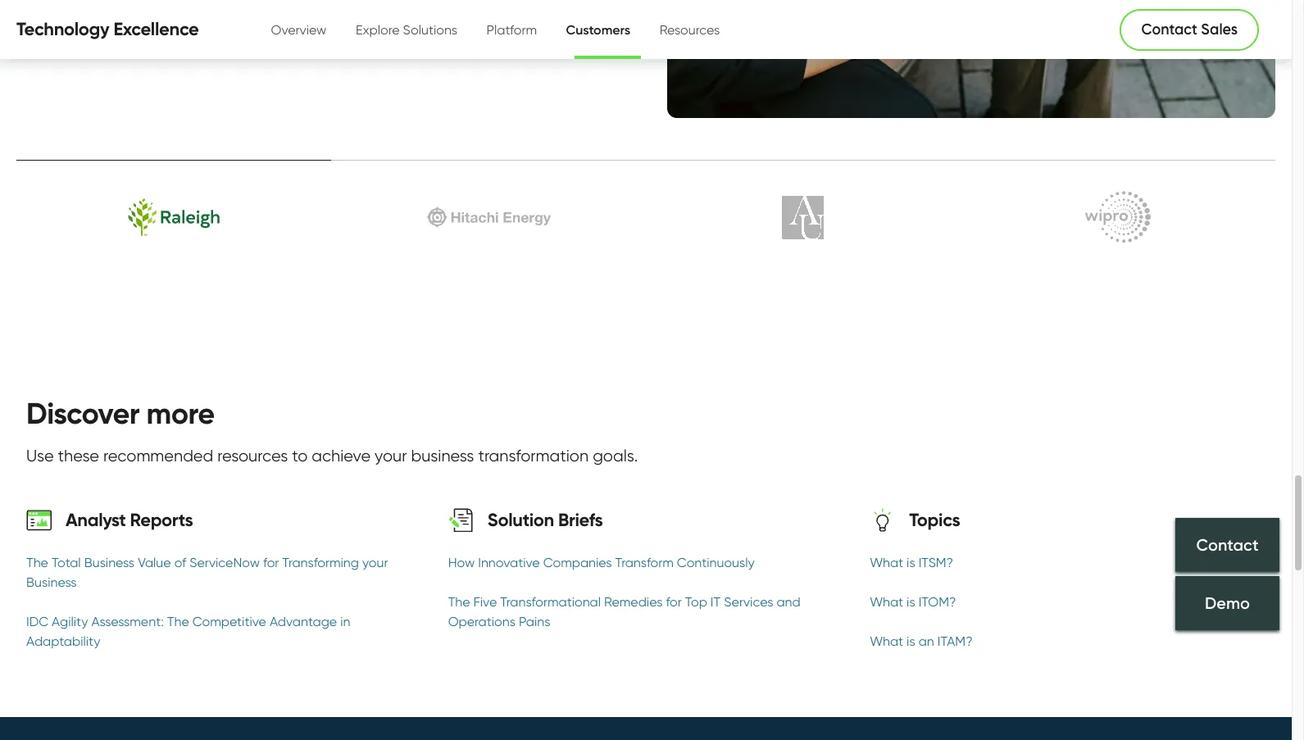 Task type: vqa. For each thing, say whether or not it's contained in the screenshot.
the bottommost CONTACT
yes



Task type: describe. For each thing, give the bounding box(es) containing it.
briefs
[[558, 509, 603, 532]]

how innovative companies transform continuously
[[448, 555, 755, 571]]

reports
[[130, 509, 193, 532]]

use these recommended resources to achieve your business transformation goals.
[[26, 446, 638, 466]]

itom?
[[919, 595, 956, 610]]

customers link
[[566, 3, 631, 55]]

story
[[89, 19, 121, 36]]

resources
[[660, 22, 720, 37]]

the five transformational remedies for top it services and operations pains
[[448, 595, 801, 630]]

top
[[685, 595, 707, 610]]

1 horizontal spatial demo
[[1205, 594, 1250, 613]]

discover
[[26, 395, 139, 432]]

of
[[174, 555, 186, 571]]

transformation
[[478, 446, 589, 466]]

is for an
[[907, 634, 916, 650]]

0 horizontal spatial demo
[[211, 18, 251, 36]]

read story
[[54, 19, 121, 36]]

what is an itam?
[[870, 634, 973, 650]]

pains
[[519, 614, 551, 630]]

topics
[[910, 509, 960, 532]]

idc
[[26, 614, 48, 630]]

sales
[[1201, 20, 1238, 39]]

customers
[[566, 21, 631, 37]]

explore solutions
[[356, 22, 458, 37]]

go to servicenow account image
[[1247, 23, 1268, 43]]

and
[[777, 595, 801, 610]]

how innovative companies transform continuously link
[[448, 554, 844, 573]]

idc agility assessment: the competitive advantage in adaptability
[[26, 614, 350, 650]]

what is an itam? link
[[870, 632, 1266, 652]]

servicenow
[[190, 555, 260, 571]]

resources
[[217, 446, 288, 466]]

demo link
[[1176, 576, 1280, 631]]

view demo link
[[175, 18, 304, 36]]

0 vertical spatial business
[[84, 555, 135, 571]]

total
[[52, 555, 81, 571]]

contact sales
[[1142, 20, 1238, 39]]

0 vertical spatial your
[[375, 446, 407, 466]]

adaptability
[[26, 634, 100, 650]]

how
[[448, 555, 475, 571]]

your inside the total business value of servicenow for transforming your business
[[362, 555, 388, 571]]

the total business value of servicenow for transforming your business
[[26, 555, 388, 591]]

overview link
[[271, 4, 327, 56]]

transforming
[[282, 555, 359, 571]]

agility
[[52, 614, 88, 630]]

analyst
[[66, 509, 126, 532]]

is for itom?
[[907, 595, 916, 610]]

solutions
[[403, 22, 458, 37]]

five
[[474, 595, 497, 610]]

read
[[54, 19, 86, 36]]

contact for contact sales
[[1142, 20, 1198, 39]]

solution
[[488, 509, 554, 532]]



Task type: locate. For each thing, give the bounding box(es) containing it.
analyst reports
[[66, 509, 193, 532]]

explore
[[356, 22, 400, 37]]

1 what from the top
[[870, 555, 904, 571]]

itam?
[[938, 634, 973, 650]]

the left five at left bottom
[[448, 595, 470, 610]]

1 horizontal spatial business
[[84, 555, 135, 571]]

the five transformational remedies for top it services and operations pains link
[[448, 593, 844, 632]]

2 what from the top
[[870, 595, 904, 610]]

use
[[26, 446, 54, 466]]

solution briefs
[[488, 509, 603, 532]]

the total business value of servicenow for transforming your business link
[[26, 554, 422, 593]]

contact link
[[1176, 518, 1280, 572]]

in
[[340, 614, 350, 630]]

services
[[724, 595, 774, 610]]

what is itom? link
[[870, 593, 1266, 613]]

2 vertical spatial is
[[907, 634, 916, 650]]

demo
[[211, 18, 251, 36], [1205, 594, 1250, 613]]

your right achieve at bottom
[[375, 446, 407, 466]]

contact left sales
[[1142, 20, 1198, 39]]

advantage
[[270, 614, 337, 630]]

view
[[175, 18, 207, 36]]

the inside the five transformational remedies for top it services and operations pains
[[448, 595, 470, 610]]

the for the total business value of servicenow for transforming your business
[[26, 555, 48, 571]]

transform
[[615, 555, 674, 571]]

the
[[26, 555, 48, 571], [448, 595, 470, 610], [167, 614, 189, 630]]

1 vertical spatial is
[[907, 595, 916, 610]]

0 vertical spatial for
[[263, 555, 279, 571]]

contact sales link
[[1120, 9, 1259, 50]]

1 vertical spatial what
[[870, 595, 904, 610]]

what for what is itom?
[[870, 595, 904, 610]]

business
[[84, 555, 135, 571], [26, 575, 77, 591]]

0 vertical spatial the
[[26, 555, 48, 571]]

for inside the five transformational remedies for top it services and operations pains
[[666, 595, 682, 610]]

1 vertical spatial business
[[26, 575, 77, 591]]

value
[[138, 555, 171, 571]]

2 horizontal spatial the
[[448, 595, 470, 610]]

what is itsm?
[[870, 555, 954, 571]]

excellence
[[113, 18, 199, 40]]

0 horizontal spatial for
[[263, 555, 279, 571]]

american university logo image
[[725, 178, 882, 257]]

what up what is itom?
[[870, 555, 904, 571]]

an
[[919, 634, 934, 650]]

contact up demo link
[[1197, 535, 1259, 555]]

is
[[907, 555, 916, 571], [907, 595, 916, 610], [907, 634, 916, 650]]

operations
[[448, 614, 516, 630]]

3 is from the top
[[907, 634, 916, 650]]

hitachi logo image
[[410, 178, 567, 257]]

1 horizontal spatial for
[[666, 595, 682, 610]]

1 horizontal spatial the
[[167, 614, 189, 630]]

contact
[[1142, 20, 1198, 39], [1197, 535, 1259, 555]]

what is itom?
[[870, 595, 956, 610]]

is left 'an'
[[907, 634, 916, 650]]

the inside the total business value of servicenow for transforming your business
[[26, 555, 48, 571]]

1 vertical spatial your
[[362, 555, 388, 571]]

what left 'an'
[[870, 634, 904, 650]]

for
[[263, 555, 279, 571], [666, 595, 682, 610]]

2 is from the top
[[907, 595, 916, 610]]

remedies
[[604, 595, 663, 610]]

is inside what is itom? link
[[907, 595, 916, 610]]

overview
[[271, 22, 327, 37]]

what down what is itsm?
[[870, 595, 904, 610]]

read story link
[[33, 10, 142, 45]]

is inside what is itsm? link
[[907, 555, 916, 571]]

goals.
[[593, 446, 638, 466]]

is for itsm?
[[907, 555, 916, 571]]

more
[[146, 395, 214, 432]]

0 vertical spatial is
[[907, 555, 916, 571]]

transformational
[[500, 595, 601, 610]]

business
[[411, 446, 474, 466]]

continuously
[[677, 555, 755, 571]]

1 vertical spatial demo
[[1205, 594, 1250, 613]]

business right total
[[84, 555, 135, 571]]

demo right view
[[211, 18, 251, 36]]

1 vertical spatial the
[[448, 595, 470, 610]]

1 vertical spatial contact
[[1197, 535, 1259, 555]]

what is itsm? link
[[870, 554, 1266, 573]]

is left the itom?
[[907, 595, 916, 610]]

assessment:
[[91, 614, 164, 630]]

for left top
[[666, 595, 682, 610]]

3 what from the top
[[870, 634, 904, 650]]

your
[[375, 446, 407, 466], [362, 555, 388, 571]]

1 vertical spatial for
[[666, 595, 682, 610]]

business down total
[[26, 575, 77, 591]]

for inside the total business value of servicenow for transforming your business
[[263, 555, 279, 571]]

it
[[711, 595, 721, 610]]

for right servicenow
[[263, 555, 279, 571]]

the left total
[[26, 555, 48, 571]]

is inside "what is an itam?" link
[[907, 634, 916, 650]]

competitive
[[192, 614, 266, 630]]

companies
[[543, 555, 612, 571]]

the for the five transformational remedies for top it services and operations pains
[[448, 595, 470, 610]]

1 is from the top
[[907, 555, 916, 571]]

0 horizontal spatial business
[[26, 575, 77, 591]]

raleigh logo image
[[95, 178, 253, 257]]

0 vertical spatial contact
[[1142, 20, 1198, 39]]

0 horizontal spatial the
[[26, 555, 48, 571]]

what for what is an itam?
[[870, 634, 904, 650]]

2 vertical spatial the
[[167, 614, 189, 630]]

2 vertical spatial what
[[870, 634, 904, 650]]

your right transforming
[[362, 555, 388, 571]]

achieve
[[312, 446, 371, 466]]

technology
[[16, 18, 109, 40]]

is left itsm?
[[907, 555, 916, 571]]

these
[[58, 446, 99, 466]]

0 vertical spatial demo
[[211, 18, 251, 36]]

platform link
[[487, 4, 537, 56]]

the inside idc agility assessment: the competitive advantage in adaptability
[[167, 614, 189, 630]]

wipro logo image
[[1040, 178, 1197, 257]]

to
[[292, 446, 308, 466]]

view demo
[[175, 18, 255, 36]]

platform
[[487, 22, 537, 37]]

contact for contact
[[1197, 535, 1259, 555]]

itsm?
[[919, 555, 954, 571]]

explore solutions link
[[356, 4, 458, 56]]

discover more
[[26, 395, 214, 432]]

what
[[870, 555, 904, 571], [870, 595, 904, 610], [870, 634, 904, 650]]

what for what is itsm?
[[870, 555, 904, 571]]

innovative
[[478, 555, 540, 571]]

recommended
[[103, 446, 213, 466]]

0 vertical spatial what
[[870, 555, 904, 571]]

idc agility assessment: the competitive advantage in adaptability link
[[26, 613, 422, 652]]

demo down 'contact' link in the bottom of the page
[[1205, 594, 1250, 613]]

the right assessment:
[[167, 614, 189, 630]]

technology excellence
[[16, 18, 199, 40]]

resources link
[[660, 4, 720, 56]]



